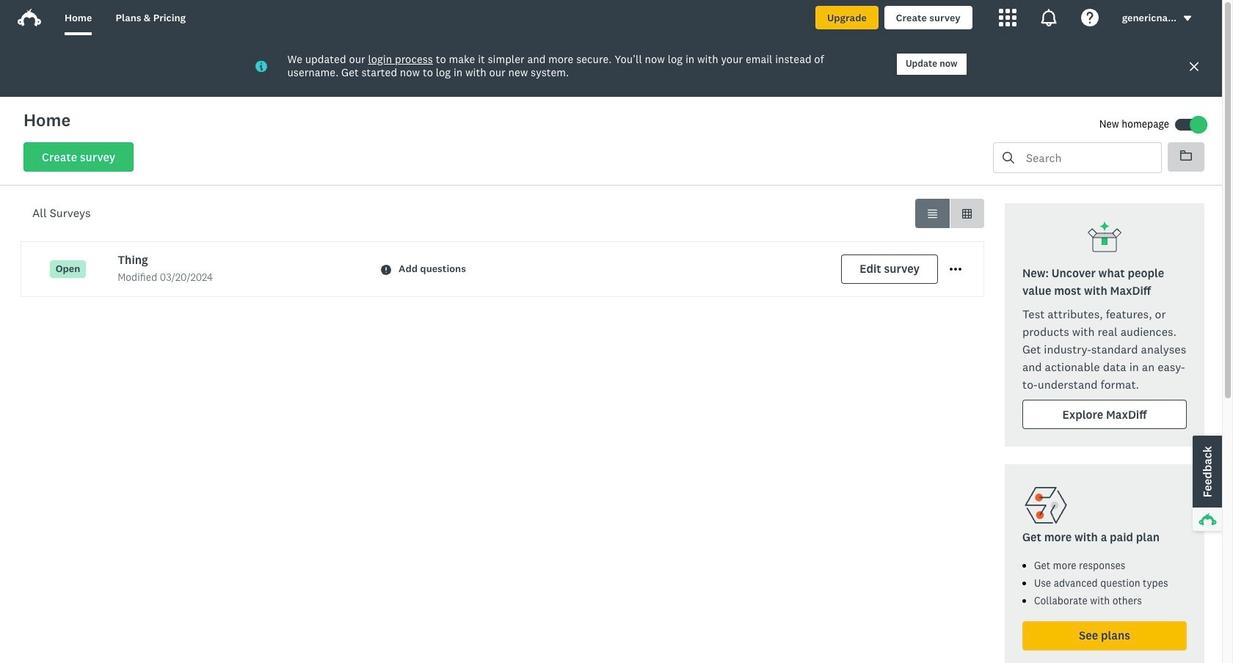 Task type: vqa. For each thing, say whether or not it's contained in the screenshot.
2nd Folders image from the top
yes



Task type: describe. For each thing, give the bounding box(es) containing it.
x image
[[1188, 60, 1200, 72]]

warning image
[[381, 265, 391, 275]]

open menu image
[[950, 264, 962, 275]]

max diff icon image
[[1087, 221, 1122, 256]]

response based pricing icon image
[[1023, 482, 1069, 529]]

1 brand logo image from the top
[[18, 6, 41, 29]]

folders image
[[1180, 150, 1192, 161]]



Task type: locate. For each thing, give the bounding box(es) containing it.
2 brand logo image from the top
[[18, 9, 41, 26]]

dropdown arrow icon image
[[1183, 13, 1193, 24], [1184, 16, 1192, 21]]

brand logo image
[[18, 6, 41, 29], [18, 9, 41, 26]]

open menu image
[[950, 268, 962, 271]]

notification center icon image
[[1040, 9, 1057, 26]]

search image
[[1003, 152, 1014, 164]]

help icon image
[[1081, 9, 1099, 26]]

folders image
[[1180, 150, 1192, 161]]

search image
[[1003, 152, 1014, 164]]

products icon image
[[999, 9, 1016, 26], [999, 9, 1016, 26]]

group
[[915, 199, 984, 228]]

Search text field
[[1014, 143, 1161, 172]]



